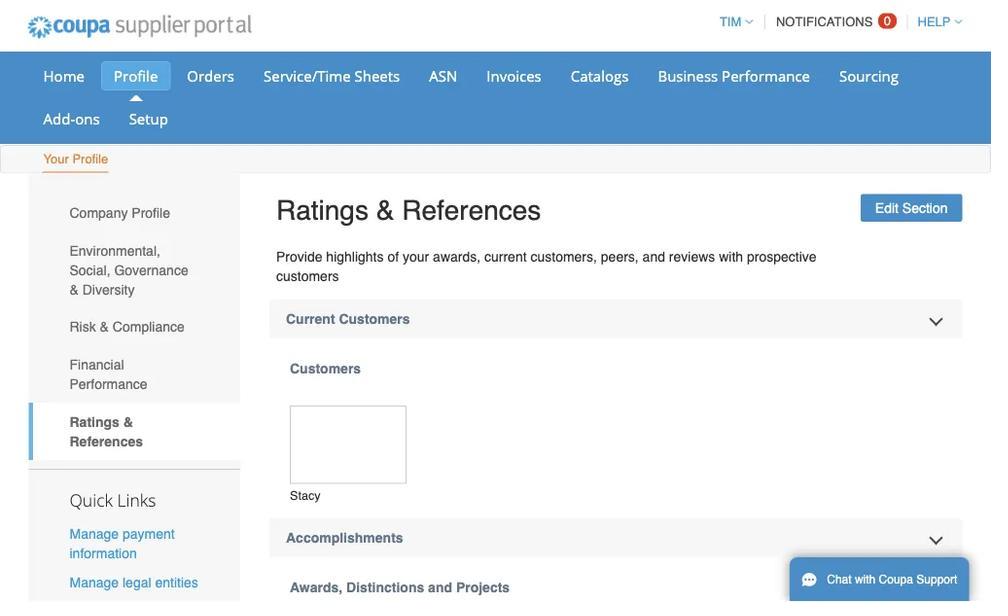 Task type: describe. For each thing, give the bounding box(es) containing it.
coupa
[[879, 573, 914, 587]]

invoices
[[487, 66, 542, 86]]

1 vertical spatial customers
[[290, 361, 361, 377]]

highlights
[[326, 249, 384, 265]]

edit section
[[876, 200, 948, 216]]

0 horizontal spatial references
[[70, 434, 143, 449]]

environmental,
[[70, 243, 160, 258]]

coupa supplier portal image
[[14, 3, 265, 52]]

diversity
[[82, 282, 135, 297]]

your
[[43, 152, 69, 166]]

and inside provide highlights of your awards, current customers, peers, and reviews with prospective customers
[[643, 249, 666, 265]]

invoices link
[[474, 61, 554, 91]]

1 vertical spatial ratings & references
[[70, 414, 143, 449]]

chat
[[827, 573, 852, 587]]

home link
[[31, 61, 97, 91]]

risk
[[70, 319, 96, 335]]

home
[[43, 66, 85, 86]]

0 vertical spatial profile
[[114, 66, 158, 86]]

asn
[[429, 66, 458, 86]]

legal
[[123, 575, 151, 590]]

business
[[658, 66, 718, 86]]

manage payment information
[[70, 527, 175, 562]]

service/time
[[264, 66, 351, 86]]

edit section link
[[861, 194, 963, 222]]

navigation containing notifications 0
[[711, 3, 963, 41]]

financial performance link
[[29, 346, 240, 403]]

sourcing
[[840, 66, 899, 86]]

tim
[[720, 15, 742, 29]]

setup
[[129, 109, 168, 128]]

company
[[70, 205, 128, 221]]

notifications 0
[[776, 14, 891, 29]]

company profile
[[70, 205, 170, 221]]

stacy
[[290, 489, 321, 503]]

business performance
[[658, 66, 811, 86]]

your profile
[[43, 152, 108, 166]]

ratings inside ratings & references
[[70, 414, 120, 430]]

with inside provide highlights of your awards, current customers, peers, and reviews with prospective customers
[[719, 249, 744, 265]]

& up of
[[376, 195, 395, 226]]

accomplishments
[[286, 530, 403, 546]]

current customers
[[286, 312, 410, 327]]

help
[[918, 15, 951, 29]]

notifications
[[776, 15, 873, 29]]

support
[[917, 573, 958, 587]]

catalogs link
[[558, 61, 642, 91]]

add-
[[43, 109, 75, 128]]

with inside button
[[855, 573, 876, 587]]

catalogs
[[571, 66, 629, 86]]

service/time sheets
[[264, 66, 400, 86]]

chat with coupa support
[[827, 573, 958, 587]]

& inside ratings & references
[[123, 414, 133, 430]]

asn link
[[417, 61, 470, 91]]

add-ons link
[[31, 104, 113, 133]]

1 horizontal spatial references
[[402, 195, 541, 226]]

manage legal entities link
[[70, 575, 198, 590]]

0
[[884, 14, 891, 28]]

environmental, social, governance & diversity link
[[29, 232, 240, 308]]

help link
[[909, 15, 963, 29]]

business performance link
[[646, 61, 823, 91]]

performance for business
[[722, 66, 811, 86]]

quick links
[[70, 489, 156, 512]]

orders link
[[175, 61, 247, 91]]

profile link
[[101, 61, 171, 91]]

accomplishments button
[[270, 519, 963, 558]]

current
[[485, 249, 527, 265]]



Task type: locate. For each thing, give the bounding box(es) containing it.
& right the risk
[[100, 319, 109, 335]]

0 vertical spatial references
[[402, 195, 541, 226]]

performance for financial
[[70, 376, 148, 392]]

manage legal entities
[[70, 575, 198, 590]]

with right chat
[[855, 573, 876, 587]]

2 manage from the top
[[70, 575, 119, 590]]

ratings & references
[[276, 195, 541, 226], [70, 414, 143, 449]]

sourcing link
[[827, 61, 912, 91]]

stacy image
[[290, 406, 407, 484]]

1 vertical spatial with
[[855, 573, 876, 587]]

0 vertical spatial customers
[[339, 312, 410, 327]]

0 horizontal spatial performance
[[70, 376, 148, 392]]

0 horizontal spatial with
[[719, 249, 744, 265]]

manage inside manage payment information
[[70, 527, 119, 542]]

peers,
[[601, 249, 639, 265]]

0 vertical spatial with
[[719, 249, 744, 265]]

profile right your
[[72, 152, 108, 166]]

1 vertical spatial references
[[70, 434, 143, 449]]

and
[[643, 249, 666, 265], [428, 580, 453, 595]]

performance down financial
[[70, 376, 148, 392]]

ratings & references up your on the top of page
[[276, 195, 541, 226]]

performance down tim link
[[722, 66, 811, 86]]

provide
[[276, 249, 323, 265]]

0 horizontal spatial and
[[428, 580, 453, 595]]

navigation
[[711, 3, 963, 41]]

customers right current
[[339, 312, 410, 327]]

1 horizontal spatial ratings & references
[[276, 195, 541, 226]]

information
[[70, 546, 137, 562]]

customers,
[[531, 249, 597, 265]]

1 horizontal spatial with
[[855, 573, 876, 587]]

current customers heading
[[270, 300, 963, 339]]

profile
[[114, 66, 158, 86], [72, 152, 108, 166], [132, 205, 170, 221]]

reviews
[[669, 249, 716, 265]]

0 vertical spatial manage
[[70, 527, 119, 542]]

edit
[[876, 200, 899, 216]]

add-ons
[[43, 109, 100, 128]]

ratings up provide
[[276, 195, 369, 226]]

& down social,
[[70, 282, 79, 297]]

quick
[[70, 489, 113, 512]]

current
[[286, 312, 335, 327]]

references
[[402, 195, 541, 226], [70, 434, 143, 449]]

1 horizontal spatial ratings
[[276, 195, 369, 226]]

distinctions
[[347, 580, 425, 595]]

projects
[[456, 580, 510, 595]]

profile up the setup
[[114, 66, 158, 86]]

financial
[[70, 357, 124, 373]]

1 manage from the top
[[70, 527, 119, 542]]

0 vertical spatial performance
[[722, 66, 811, 86]]

manage down the "information"
[[70, 575, 119, 590]]

chat with coupa support button
[[790, 558, 970, 602]]

company profile link
[[29, 194, 240, 232]]

manage for manage legal entities
[[70, 575, 119, 590]]

prospective
[[747, 249, 817, 265]]

1 vertical spatial performance
[[70, 376, 148, 392]]

2 vertical spatial profile
[[132, 205, 170, 221]]

sheets
[[355, 66, 400, 86]]

1 vertical spatial manage
[[70, 575, 119, 590]]

references up awards,
[[402, 195, 541, 226]]

0 vertical spatial ratings
[[276, 195, 369, 226]]

ratings & references down financial performance
[[70, 414, 143, 449]]

&
[[376, 195, 395, 226], [70, 282, 79, 297], [100, 319, 109, 335], [123, 414, 133, 430]]

awards, distinctions and projects
[[290, 580, 510, 595]]

1 horizontal spatial and
[[643, 249, 666, 265]]

& inside environmental, social, governance & diversity
[[70, 282, 79, 297]]

0 horizontal spatial ratings & references
[[70, 414, 143, 449]]

social,
[[70, 262, 110, 278]]

tim link
[[711, 15, 754, 29]]

environmental, social, governance & diversity
[[70, 243, 188, 297]]

links
[[117, 489, 156, 512]]

1 vertical spatial ratings
[[70, 414, 120, 430]]

section
[[903, 200, 948, 216]]

customers
[[276, 269, 339, 284]]

and right the peers,
[[643, 249, 666, 265]]

ratings
[[276, 195, 369, 226], [70, 414, 120, 430]]

customers down current
[[290, 361, 361, 377]]

1 vertical spatial and
[[428, 580, 453, 595]]

customers inside dropdown button
[[339, 312, 410, 327]]

risk & compliance link
[[29, 308, 240, 346]]

performance
[[722, 66, 811, 86], [70, 376, 148, 392]]

awards,
[[433, 249, 481, 265]]

with right reviews
[[719, 249, 744, 265]]

payment
[[123, 527, 175, 542]]

manage
[[70, 527, 119, 542], [70, 575, 119, 590]]

compliance
[[113, 319, 185, 335]]

manage payment information link
[[70, 527, 175, 562]]

with
[[719, 249, 744, 265], [855, 573, 876, 587]]

& down financial performance link
[[123, 414, 133, 430]]

your profile link
[[42, 147, 109, 173]]

profile up environmental,
[[132, 205, 170, 221]]

orders
[[187, 66, 235, 86]]

financial performance
[[70, 357, 148, 392]]

ratings & references link
[[29, 403, 240, 460]]

your
[[403, 249, 429, 265]]

manage up the "information"
[[70, 527, 119, 542]]

profile for company profile
[[132, 205, 170, 221]]

1 vertical spatial profile
[[72, 152, 108, 166]]

customers
[[339, 312, 410, 327], [290, 361, 361, 377]]

0 vertical spatial ratings & references
[[276, 195, 541, 226]]

references up quick links on the left bottom of page
[[70, 434, 143, 449]]

0 horizontal spatial ratings
[[70, 414, 120, 430]]

current customers button
[[270, 300, 963, 339]]

and left projects
[[428, 580, 453, 595]]

setup link
[[116, 104, 181, 133]]

governance
[[114, 262, 188, 278]]

entities
[[155, 575, 198, 590]]

1 horizontal spatial performance
[[722, 66, 811, 86]]

awards,
[[290, 580, 343, 595]]

ratings down financial performance
[[70, 414, 120, 430]]

risk & compliance
[[70, 319, 185, 335]]

accomplishments heading
[[270, 519, 963, 558]]

ons
[[75, 109, 100, 128]]

manage for manage payment information
[[70, 527, 119, 542]]

of
[[388, 249, 399, 265]]

service/time sheets link
[[251, 61, 413, 91]]

provide highlights of your awards, current customers, peers, and reviews with prospective customers
[[276, 249, 817, 284]]

profile for your profile
[[72, 152, 108, 166]]

0 vertical spatial and
[[643, 249, 666, 265]]



Task type: vqa. For each thing, say whether or not it's contained in the screenshot.
"Current Customers" dropdown button
yes



